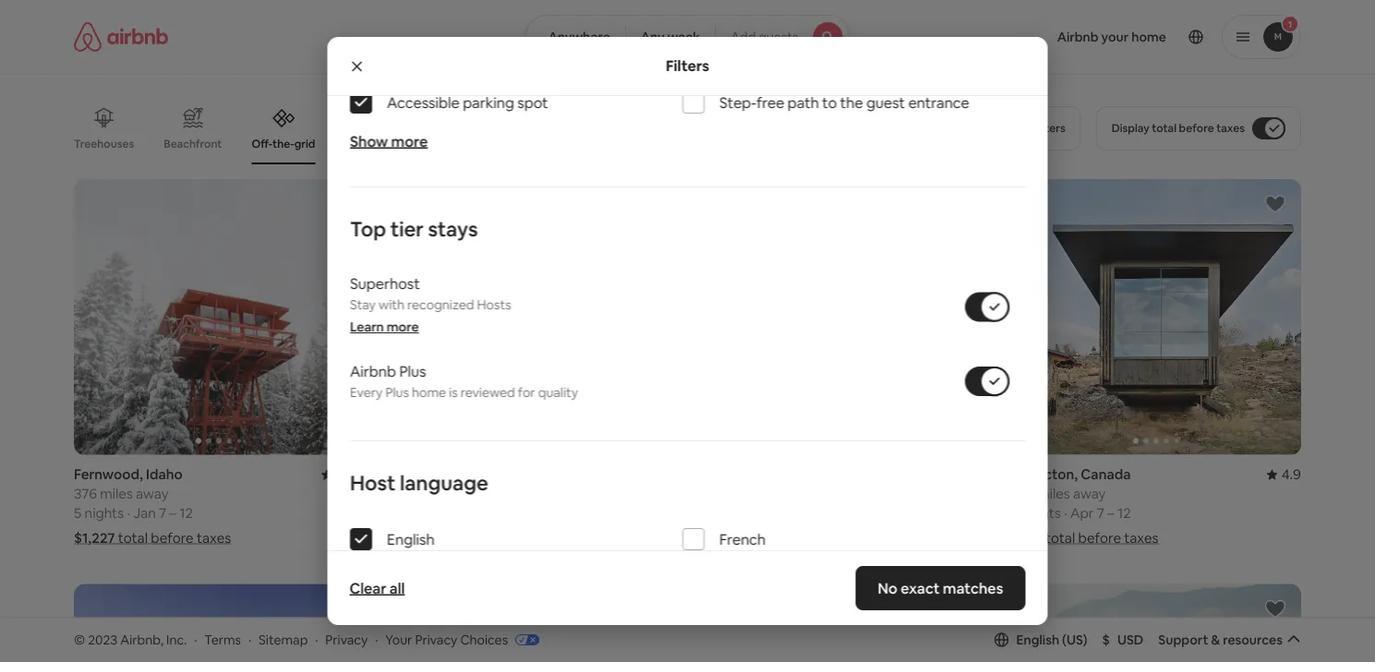 Task type: describe. For each thing, give the bounding box(es) containing it.
2023
[[88, 632, 117, 648]]

reviewed
[[460, 384, 515, 401]]

taxes inside penticton, canada 379 miles away 5 nights · apr 7 – 12 total before taxes
[[1125, 529, 1159, 547]]

host language
[[350, 470, 488, 496]]

grid
[[294, 137, 315, 151]]

add to wishlist: invermere, canada image
[[952, 598, 974, 620]]

miles for 611
[[409, 485, 442, 503]]

every
[[350, 384, 382, 401]]

airbnb
[[350, 362, 396, 381]]

free
[[756, 93, 784, 112]]

0 vertical spatial more
[[391, 132, 428, 151]]

before for $912
[[765, 529, 808, 547]]

superhost stay with recognized hosts learn more
[[350, 274, 511, 335]]

$1,623 total before taxes
[[386, 529, 544, 547]]

english for english
[[387, 530, 434, 549]]

$912
[[699, 529, 729, 547]]

beachfront
[[164, 137, 222, 151]]

anywhere button
[[525, 15, 626, 59]]

clear
[[350, 579, 387, 598]]

jan
[[133, 504, 156, 522]]

0 vertical spatial plus
[[399, 362, 426, 381]]

english for english (us)
[[1017, 632, 1060, 648]]

display total before taxes button
[[1096, 106, 1302, 151]]

display total before taxes
[[1112, 121, 1245, 135]]

taxes for $1,623 total before taxes
[[509, 529, 544, 547]]

away for montana
[[445, 485, 478, 503]]

the
[[840, 93, 863, 112]]

filters dialog
[[328, 0, 1048, 662]]

fernwood, idaho 376 miles away 5 nights · jan 7 – 12 $1,227 total before taxes
[[74, 466, 231, 547]]

show for show more
[[350, 132, 388, 151]]

for
[[518, 384, 535, 401]]

no
[[878, 579, 898, 598]]

recognized
[[407, 297, 474, 313]]

week
[[668, 29, 700, 45]]

support
[[1159, 632, 1209, 648]]

off-
[[252, 137, 273, 151]]

treehouses
[[74, 137, 134, 151]]

livingston,
[[386, 466, 457, 484]]

idaho
[[146, 466, 183, 484]]

$1,227
[[74, 529, 115, 547]]

12 for apr 7 – 12
[[1118, 504, 1131, 522]]

choices
[[460, 632, 508, 648]]

filters
[[666, 56, 710, 75]]

379
[[1011, 485, 1035, 503]]

add guests
[[731, 29, 799, 45]]

inc.
[[166, 632, 187, 648]]

step-free path to the guest entrance
[[719, 93, 969, 112]]

total for $1,623
[[431, 529, 461, 547]]

terms · sitemap · privacy ·
[[204, 632, 378, 648]]

© 2023 airbnb, inc. ·
[[74, 632, 197, 648]]

· left the your
[[375, 632, 378, 648]]

hosts
[[477, 297, 511, 313]]

your privacy choices link
[[386, 632, 540, 649]]

more inside the superhost stay with recognized hosts learn more
[[386, 319, 419, 335]]

add to wishlist: columbia falls, montana image
[[1265, 598, 1287, 620]]

terms link
[[204, 632, 241, 648]]

7 for jan
[[159, 504, 166, 522]]

sitemap link
[[259, 632, 308, 648]]

superhost
[[350, 274, 420, 293]]

4.9
[[1282, 466, 1302, 484]]

taxes for display total before taxes
[[1217, 121, 1245, 135]]

top
[[350, 216, 386, 242]]

total inside fernwood, idaho 376 miles away 5 nights · jan 7 – 12 $1,227 total before taxes
[[118, 529, 148, 547]]

all
[[390, 579, 405, 598]]

privacy link
[[326, 632, 368, 648]]

&
[[1212, 632, 1221, 648]]

show more
[[350, 132, 428, 151]]

montana
[[460, 466, 518, 484]]

guest
[[866, 93, 905, 112]]

tier
[[390, 216, 423, 242]]

$ usd
[[1103, 632, 1144, 648]]

add guests button
[[715, 15, 851, 59]]

your privacy choices
[[386, 632, 508, 648]]

penticton, canada 379 miles away 5 nights · apr 7 – 12 total before taxes
[[1011, 466, 1159, 547]]

your
[[386, 632, 412, 648]]

– for 376 miles away
[[169, 504, 176, 522]]

show map
[[645, 550, 708, 567]]

1 privacy from the left
[[326, 632, 368, 648]]

total for display
[[1152, 121, 1177, 135]]

7 for apr
[[1097, 504, 1105, 522]]

· right inc.
[[194, 632, 197, 648]]

none search field containing anywhere
[[525, 15, 851, 59]]

no exact matches
[[878, 579, 1004, 598]]



Task type: locate. For each thing, give the bounding box(es) containing it.
airbnb,
[[120, 632, 163, 648]]

off-the-grid
[[252, 137, 315, 151]]

· inside fernwood, idaho 376 miles away 5 nights · jan 7 – 12 $1,227 total before taxes
[[127, 504, 130, 522]]

4.88 out of 5 average rating image
[[322, 466, 364, 484]]

1 horizontal spatial english
[[1017, 632, 1060, 648]]

1 horizontal spatial privacy
[[415, 632, 458, 648]]

with
[[378, 297, 404, 313]]

before down the jan
[[151, 529, 194, 547]]

1 away from the left
[[136, 485, 169, 503]]

0 horizontal spatial privacy
[[326, 632, 368, 648]]

group containing off-the-grid
[[74, 92, 1000, 164]]

plus
[[399, 362, 426, 381], [385, 384, 409, 401]]

0 horizontal spatial 5
[[74, 504, 82, 522]]

before inside fernwood, idaho 376 miles away 5 nights · jan 7 – 12 $1,227 total before taxes
[[151, 529, 194, 547]]

· inside penticton, canada 379 miles away 5 nights · apr 7 – 12 total before taxes
[[1064, 504, 1068, 522]]

more down accessible
[[391, 132, 428, 151]]

host
[[350, 470, 395, 496]]

(us)
[[1063, 632, 1088, 648]]

5 down '379'
[[1011, 504, 1019, 522]]

611
[[386, 485, 406, 503]]

5 inside fernwood, idaho 376 miles away 5 nights · jan 7 – 12 $1,227 total before taxes
[[74, 504, 82, 522]]

1 horizontal spatial show
[[645, 550, 678, 567]]

away up apr
[[1074, 485, 1106, 503]]

away up the jan
[[136, 485, 169, 503]]

is
[[449, 384, 457, 401]]

learn more link
[[350, 319, 419, 335]]

show for show map
[[645, 550, 678, 567]]

1 – from the left
[[169, 504, 176, 522]]

clear all
[[350, 579, 405, 598]]

plus up "home"
[[399, 362, 426, 381]]

taxes for $912 total before taxes
[[811, 529, 845, 547]]

nights for 376
[[85, 504, 124, 522]]

7 right apr
[[1097, 504, 1105, 522]]

1 5 from the left
[[74, 504, 82, 522]]

english left (us)
[[1017, 632, 1060, 648]]

miles inside penticton, canada 379 miles away 5 nights · apr 7 – 12 total before taxes
[[1038, 485, 1071, 503]]

to
[[822, 93, 837, 112]]

resources
[[1223, 632, 1283, 648]]

step-
[[719, 93, 756, 112]]

5
[[74, 504, 82, 522], [1011, 504, 1019, 522]]

1 vertical spatial more
[[386, 319, 419, 335]]

accessible
[[387, 93, 459, 112]]

12 for jan 7 – 12
[[179, 504, 193, 522]]

0 horizontal spatial 7
[[159, 504, 166, 522]]

1 horizontal spatial away
[[445, 485, 478, 503]]

before right $912
[[765, 529, 808, 547]]

taxes
[[1217, 121, 1245, 135], [197, 529, 231, 547], [509, 529, 544, 547], [811, 529, 845, 547], [1125, 529, 1159, 547]]

plus right every
[[385, 384, 409, 401]]

nights inside penticton, canada 379 miles away 5 nights · apr 7 – 12 total before taxes
[[1022, 504, 1061, 522]]

away for canada
[[1074, 485, 1106, 503]]

privacy down add to wishlist: escalante, utah image
[[326, 632, 368, 648]]

miles down livingston,
[[409, 485, 442, 503]]

2 away from the left
[[445, 485, 478, 503]]

total for $912
[[732, 529, 762, 547]]

support & resources
[[1159, 632, 1283, 648]]

$
[[1103, 632, 1110, 648]]

anywhere
[[548, 29, 610, 45]]

5 for 376 miles away
[[74, 504, 82, 522]]

before for display
[[1179, 121, 1215, 135]]

0 horizontal spatial away
[[136, 485, 169, 503]]

spot
[[517, 93, 548, 112]]

before right display
[[1179, 121, 1215, 135]]

0 vertical spatial show
[[350, 132, 388, 151]]

french
[[719, 530, 766, 549]]

0 horizontal spatial show
[[350, 132, 388, 151]]

before inside display total before taxes button
[[1179, 121, 1215, 135]]

home
[[412, 384, 446, 401]]

total down the jan
[[118, 529, 148, 547]]

5 for 379 miles away
[[1011, 504, 1019, 522]]

nights for 379
[[1022, 504, 1061, 522]]

learn
[[350, 319, 384, 335]]

2 horizontal spatial miles
[[1038, 485, 1071, 503]]

7
[[159, 504, 166, 522], [1097, 504, 1105, 522]]

quality
[[538, 384, 578, 401]]

penticton,
[[1011, 466, 1078, 484]]

accessible parking spot
[[387, 93, 548, 112]]

– right apr
[[1108, 504, 1115, 522]]

privacy
[[326, 632, 368, 648], [415, 632, 458, 648]]

taxes inside fernwood, idaho 376 miles away 5 nights · jan 7 – 12 $1,227 total before taxes
[[197, 529, 231, 547]]

add to wishlist: penticton, canada image
[[1265, 193, 1287, 215]]

before for $1,623
[[464, 529, 506, 547]]

5 inside penticton, canada 379 miles away 5 nights · apr 7 – 12 total before taxes
[[1011, 504, 1019, 522]]

miles down "fernwood,"
[[100, 485, 133, 503]]

0 horizontal spatial nights
[[85, 504, 124, 522]]

canada
[[1081, 466, 1131, 484]]

1 horizontal spatial 12
[[1118, 504, 1131, 522]]

away inside penticton, canada 379 miles away 5 nights · apr 7 – 12 total before taxes
[[1074, 485, 1106, 503]]

clear all button
[[340, 570, 414, 607]]

away inside livingston, montana 611 miles away
[[445, 485, 478, 503]]

– inside fernwood, idaho 376 miles away 5 nights · jan 7 – 12 $1,227 total before taxes
[[169, 504, 176, 522]]

4.88
[[336, 466, 364, 484]]

total down apr
[[1046, 529, 1076, 547]]

12 right the jan
[[179, 504, 193, 522]]

total right $912
[[732, 529, 762, 547]]

1 horizontal spatial 5
[[1011, 504, 1019, 522]]

taxes inside button
[[1217, 121, 1245, 135]]

total before taxes button
[[1011, 529, 1159, 547]]

– for 379 miles away
[[1108, 504, 1115, 522]]

2 12 from the left
[[1118, 504, 1131, 522]]

add
[[731, 29, 756, 45]]

1 vertical spatial plus
[[385, 384, 409, 401]]

miles
[[100, 485, 133, 503], [409, 485, 442, 503], [1038, 485, 1071, 503]]

1 horizontal spatial miles
[[409, 485, 442, 503]]

any
[[641, 29, 665, 45]]

2 5 from the left
[[1011, 504, 1019, 522]]

· right terms link at the left
[[248, 632, 252, 648]]

add to wishlist: escalante, utah image
[[327, 598, 349, 620]]

nights down '379'
[[1022, 504, 1061, 522]]

livingston, montana 611 miles away
[[386, 466, 518, 503]]

profile element
[[873, 0, 1302, 74]]

show map button
[[627, 536, 749, 581]]

away for idaho
[[136, 485, 169, 503]]

7 inside fernwood, idaho 376 miles away 5 nights · jan 7 – 12 $1,227 total before taxes
[[159, 504, 166, 522]]

matches
[[943, 579, 1004, 598]]

english (us)
[[1017, 632, 1088, 648]]

None search field
[[525, 15, 851, 59]]

2 privacy from the left
[[415, 632, 458, 648]]

– right the jan
[[169, 504, 176, 522]]

3 miles from the left
[[1038, 485, 1071, 503]]

stay
[[350, 297, 376, 313]]

map
[[681, 550, 708, 567]]

0 horizontal spatial 12
[[179, 504, 193, 522]]

more
[[391, 132, 428, 151], [386, 319, 419, 335]]

group
[[74, 92, 1000, 164], [74, 179, 364, 455], [386, 179, 677, 455], [699, 179, 989, 455], [1011, 179, 1302, 455], [74, 584, 364, 662], [386, 584, 677, 662], [699, 584, 989, 662], [1011, 584, 1302, 662]]

before down livingston, montana 611 miles away
[[464, 529, 506, 547]]

0 horizontal spatial miles
[[100, 485, 133, 503]]

0 vertical spatial english
[[387, 530, 434, 549]]

1 12 from the left
[[179, 504, 193, 522]]

· left the jan
[[127, 504, 130, 522]]

miles inside fernwood, idaho 376 miles away 5 nights · jan 7 – 12 $1,227 total before taxes
[[100, 485, 133, 503]]

7 right the jan
[[159, 504, 166, 522]]

nights inside fernwood, idaho 376 miles away 5 nights · jan 7 – 12 $1,227 total before taxes
[[85, 504, 124, 522]]

2 – from the left
[[1108, 504, 1115, 522]]

4.9 out of 5 average rating image
[[1267, 466, 1302, 484]]

1 horizontal spatial 7
[[1097, 504, 1105, 522]]

miles inside livingston, montana 611 miles away
[[409, 485, 442, 503]]

3 away from the left
[[1074, 485, 1106, 503]]

2 nights from the left
[[1022, 504, 1061, 522]]

show left map
[[645, 550, 678, 567]]

12 right apr
[[1118, 504, 1131, 522]]

show right grid
[[350, 132, 388, 151]]

12 inside penticton, canada 379 miles away 5 nights · apr 7 – 12 total before taxes
[[1118, 504, 1131, 522]]

parking
[[463, 93, 514, 112]]

nights up the $1,227
[[85, 504, 124, 522]]

1 vertical spatial show
[[645, 550, 678, 567]]

$1,623
[[386, 529, 428, 547]]

12 inside fernwood, idaho 376 miles away 5 nights · jan 7 – 12 $1,227 total before taxes
[[179, 504, 193, 522]]

total right display
[[1152, 121, 1177, 135]]

2 horizontal spatial away
[[1074, 485, 1106, 503]]

total inside penticton, canada 379 miles away 5 nights · apr 7 – 12 total before taxes
[[1046, 529, 1076, 547]]

airbnb plus every plus home is reviewed for quality
[[350, 362, 578, 401]]

guests
[[759, 29, 799, 45]]

away
[[136, 485, 169, 503], [445, 485, 478, 503], [1074, 485, 1106, 503]]

the-
[[273, 137, 294, 151]]

show inside button
[[645, 550, 678, 567]]

– inside penticton, canada 379 miles away 5 nights · apr 7 – 12 total before taxes
[[1108, 504, 1115, 522]]

before down apr
[[1079, 529, 1122, 547]]

1 vertical spatial english
[[1017, 632, 1060, 648]]

entrance
[[908, 93, 969, 112]]

7 inside penticton, canada 379 miles away 5 nights · apr 7 – 12 total before taxes
[[1097, 504, 1105, 522]]

more down with
[[386, 319, 419, 335]]

english inside the filters dialog
[[387, 530, 434, 549]]

0 horizontal spatial english
[[387, 530, 434, 549]]

miles for 379
[[1038, 485, 1071, 503]]

away down montana
[[445, 485, 478, 503]]

total inside display total before taxes button
[[1152, 121, 1177, 135]]

show inside the filters dialog
[[350, 132, 388, 151]]

support & resources button
[[1159, 632, 1302, 648]]

away inside fernwood, idaho 376 miles away 5 nights · jan 7 – 12 $1,227 total before taxes
[[136, 485, 169, 503]]

english down 611
[[387, 530, 434, 549]]

©
[[74, 632, 85, 648]]

2 miles from the left
[[409, 485, 442, 503]]

1 horizontal spatial –
[[1108, 504, 1115, 522]]

$912 total before taxes
[[699, 529, 845, 547]]

total right $1,623
[[431, 529, 461, 547]]

1 nights from the left
[[85, 504, 124, 522]]

top tier stays
[[350, 216, 478, 242]]

12
[[179, 504, 193, 522], [1118, 504, 1131, 522]]

1 7 from the left
[[159, 504, 166, 522]]

1 horizontal spatial nights
[[1022, 504, 1061, 522]]

stays
[[428, 216, 478, 242]]

no exact matches link
[[856, 566, 1026, 611]]

miles down the penticton,
[[1038, 485, 1071, 503]]

any week button
[[625, 15, 716, 59]]

0 horizontal spatial –
[[169, 504, 176, 522]]

nights
[[85, 504, 124, 522], [1022, 504, 1061, 522]]

any week
[[641, 29, 700, 45]]

apr
[[1071, 504, 1094, 522]]

english (us) button
[[995, 632, 1088, 648]]

before inside penticton, canada 379 miles away 5 nights · apr 7 – 12 total before taxes
[[1079, 529, 1122, 547]]

miles for 376
[[100, 485, 133, 503]]

2 7 from the left
[[1097, 504, 1105, 522]]

· left apr
[[1064, 504, 1068, 522]]

privacy right the your
[[415, 632, 458, 648]]

path
[[787, 93, 819, 112]]

5 down 376
[[74, 504, 82, 522]]

show more button
[[350, 132, 428, 151]]

sitemap
[[259, 632, 308, 648]]

fernwood,
[[74, 466, 143, 484]]

· left privacy 'link' at the left bottom of the page
[[315, 632, 318, 648]]

usd
[[1118, 632, 1144, 648]]

1 miles from the left
[[100, 485, 133, 503]]



Task type: vqa. For each thing, say whether or not it's contained in the screenshot.
This place was beyond impressive.  Looks even better than the photos.  My best friend and I stayed here for 6 nights and didn't want to leave.  They have everything you could possibly need for this trip; paddle board, kayak (2 person), private pool, coolers, beach chairs and pool/ocean floats. Massive closet not even listed in the photos. 2 showers- master shower view is AMAZING. Julian was excellent with communication, great guy. Taylor Bay is our favorite, way less crowded than Grace Bay and you can walk forever in shallow turquoise water.  Thank you for making our first trip to Turks memorable. We traveled quite a lot and this was one of our favorite places we have stayed. within list
no



